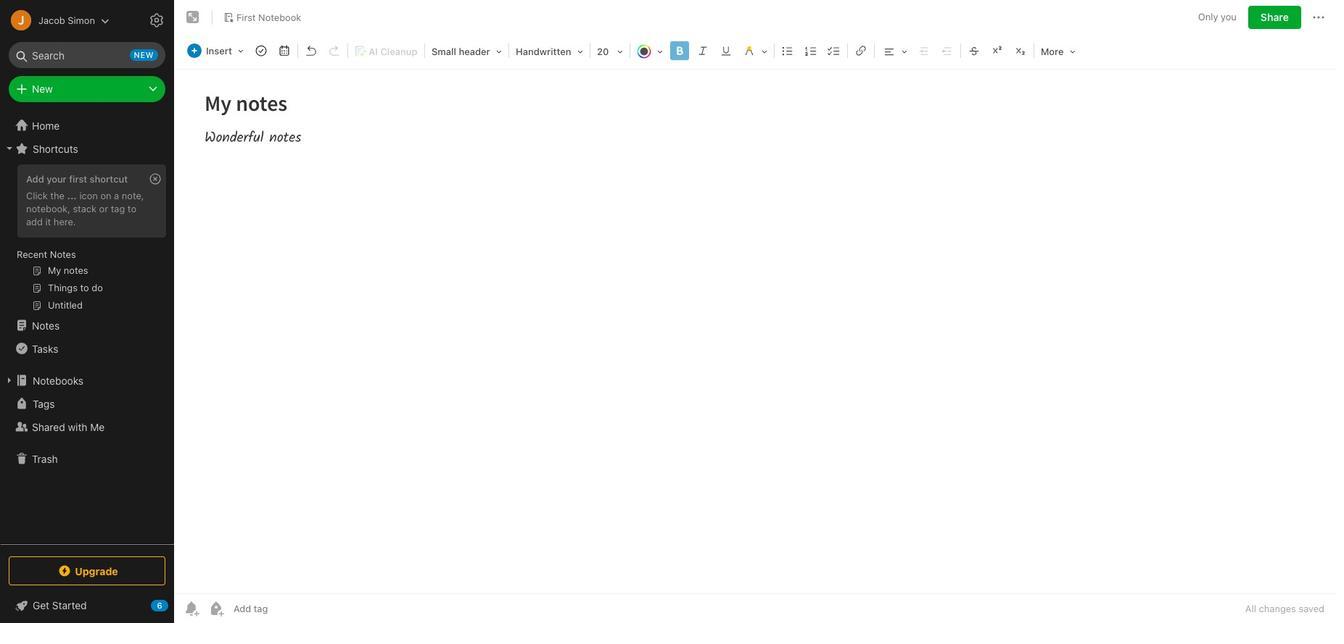 Task type: vqa. For each thing, say whether or not it's contained in the screenshot.
IN
no



Task type: locate. For each thing, give the bounding box(es) containing it.
trash
[[32, 453, 58, 465]]

upgrade button
[[9, 557, 165, 586]]

or
[[99, 203, 108, 215]]

Heading level field
[[426, 41, 507, 62]]

add tag image
[[207, 601, 225, 618]]

More field
[[1036, 41, 1081, 62]]

add your first shortcut
[[26, 173, 128, 185]]

Account field
[[0, 6, 110, 35]]

insert
[[206, 45, 232, 57]]

insert link image
[[851, 41, 871, 61]]

first
[[69, 173, 87, 185]]

here.
[[54, 216, 76, 228]]

notebooks link
[[0, 369, 173, 392]]

click the ...
[[26, 190, 77, 202]]

to
[[128, 203, 136, 215]]

with
[[68, 421, 87, 433]]

notes
[[50, 249, 76, 260], [32, 320, 60, 332]]

0 vertical spatial notes
[[50, 249, 76, 260]]

the
[[50, 190, 65, 202]]

shared with me
[[32, 421, 105, 433]]

Highlight field
[[738, 41, 772, 62]]

tree containing home
[[0, 114, 174, 544]]

numbered list image
[[801, 41, 821, 61]]

me
[[90, 421, 105, 433]]

Insert field
[[184, 41, 249, 61]]

shared
[[32, 421, 65, 433]]

notebook
[[258, 11, 301, 23]]

More actions field
[[1310, 6, 1327, 29]]

Font color field
[[632, 41, 668, 62]]

tasks button
[[0, 337, 173, 361]]

more actions image
[[1310, 9, 1327, 26]]

1 vertical spatial notes
[[32, 320, 60, 332]]

Font family field
[[511, 41, 588, 62]]

upgrade
[[75, 565, 118, 578]]

all
[[1245, 604, 1256, 615]]

share button
[[1248, 6, 1301, 29]]

calendar event image
[[274, 41, 294, 61]]

task image
[[251, 41, 271, 61]]

note window element
[[174, 0, 1336, 624]]

get started
[[33, 600, 87, 612]]

notes right recent
[[50, 249, 76, 260]]

add a reminder image
[[183, 601, 200, 618]]

first notebook
[[236, 11, 301, 23]]

notes up tasks
[[32, 320, 60, 332]]

shortcuts
[[33, 143, 78, 155]]

tree
[[0, 114, 174, 544]]

group
[[0, 160, 173, 320]]

note,
[[122, 190, 144, 202]]

jacob simon
[[38, 14, 95, 26]]

20
[[597, 46, 609, 57]]

Alignment field
[[876, 41, 912, 62]]

your
[[47, 173, 67, 185]]

handwritten
[[516, 46, 571, 57]]

you
[[1221, 11, 1237, 23]]

icon on a note, notebook, stack or tag to add it here.
[[26, 190, 144, 228]]

checklist image
[[824, 41, 844, 61]]

tasks
[[32, 343, 58, 355]]

tags button
[[0, 392, 173, 416]]

jacob
[[38, 14, 65, 26]]



Task type: describe. For each thing, give the bounding box(es) containing it.
trash link
[[0, 448, 173, 471]]

Add tag field
[[232, 603, 341, 616]]

notes inside notes link
[[32, 320, 60, 332]]

get
[[33, 600, 49, 612]]

home
[[32, 119, 60, 132]]

home link
[[0, 114, 174, 137]]

strikethrough image
[[964, 41, 984, 61]]

a
[[114, 190, 119, 202]]

recent
[[17, 249, 47, 260]]

tag
[[111, 203, 125, 215]]

notebook,
[[26, 203, 70, 215]]

new button
[[9, 76, 165, 102]]

saved
[[1299, 604, 1325, 615]]

settings image
[[148, 12, 165, 29]]

changes
[[1259, 604, 1296, 615]]

first
[[236, 11, 256, 23]]

Note Editor text field
[[174, 70, 1336, 594]]

Font size field
[[592, 41, 628, 62]]

first notebook button
[[218, 7, 306, 28]]

shortcuts button
[[0, 137, 173, 160]]

shortcut
[[90, 173, 128, 185]]

superscript image
[[987, 41, 1008, 61]]

small header
[[432, 46, 490, 57]]

...
[[67, 190, 77, 202]]

new search field
[[19, 42, 158, 68]]

underline image
[[716, 41, 736, 61]]

on
[[100, 190, 111, 202]]

only you
[[1198, 11, 1237, 23]]

more
[[1041, 46, 1064, 57]]

tags
[[33, 398, 55, 410]]

expand note image
[[184, 9, 202, 26]]

6
[[157, 601, 162, 611]]

it
[[45, 216, 51, 228]]

bulleted list image
[[778, 41, 798, 61]]

click to collapse image
[[169, 597, 180, 614]]

bold image
[[669, 41, 690, 61]]

Help and Learning task checklist field
[[0, 595, 174, 618]]

icon
[[79, 190, 98, 202]]

new
[[32, 83, 53, 95]]

share
[[1261, 11, 1289, 23]]

started
[[52, 600, 87, 612]]

click
[[26, 190, 48, 202]]

group containing add your first shortcut
[[0, 160, 173, 320]]

stack
[[73, 203, 97, 215]]

only
[[1198, 11, 1218, 23]]

Search text field
[[19, 42, 155, 68]]

notebooks
[[33, 375, 83, 387]]

undo image
[[301, 41, 321, 61]]

all changes saved
[[1245, 604, 1325, 615]]

shared with me link
[[0, 416, 173, 439]]

italic image
[[693, 41, 713, 61]]

small
[[432, 46, 456, 57]]

new
[[134, 50, 154, 59]]

subscript image
[[1010, 41, 1031, 61]]

simon
[[68, 14, 95, 26]]

recent notes
[[17, 249, 76, 260]]

add
[[26, 216, 43, 228]]

header
[[459, 46, 490, 57]]

notes link
[[0, 314, 173, 337]]

expand notebooks image
[[4, 375, 15, 387]]

add
[[26, 173, 44, 185]]



